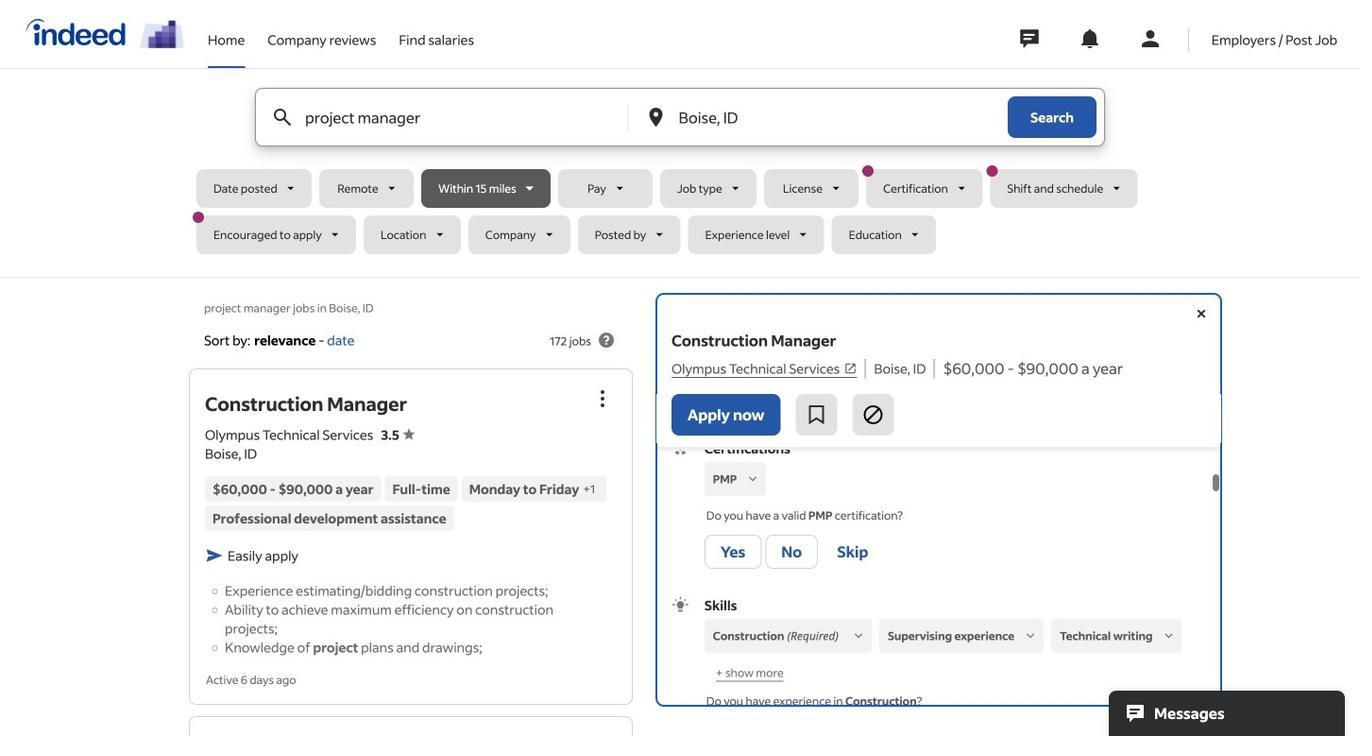 Task type: describe. For each thing, give the bounding box(es) containing it.
close job details image
[[1191, 302, 1213, 325]]

certifications group
[[672, 438, 1207, 573]]

save this job image
[[805, 403, 828, 426]]

search: Job title, keywords, or company text field
[[301, 89, 597, 146]]

1 missing qualification image from the left
[[850, 628, 867, 645]]

not interested image
[[862, 403, 885, 426]]

at indeed, we're committed to increasing representation of women at all levels of indeed's global workforce to at least 50% by 2030 image
[[140, 20, 185, 48]]

olympus technical services (opens in a new tab) image
[[844, 362, 857, 375]]



Task type: locate. For each thing, give the bounding box(es) containing it.
1 horizontal spatial missing qualification image
[[1023, 628, 1040, 645]]

notifications unread count 0 image
[[1079, 27, 1102, 50]]

missing qualification image
[[850, 628, 867, 645], [1023, 628, 1040, 645], [1161, 628, 1178, 645]]

3.5 out of five stars rating image
[[381, 426, 415, 443]]

0 horizontal spatial missing qualification image
[[850, 628, 867, 645]]

3 missing qualification image from the left
[[1161, 628, 1178, 645]]

skills group
[[672, 595, 1207, 736]]

2 horizontal spatial missing qualification image
[[1161, 628, 1178, 645]]

account image
[[1139, 27, 1162, 50]]

messages unread count 0 image
[[1017, 20, 1042, 58]]

None search field
[[193, 88, 1164, 262]]

Edit location text field
[[675, 89, 970, 146]]

missing qualification image
[[745, 471, 762, 488]]

2 missing qualification image from the left
[[1023, 628, 1040, 645]]

job actions for construction manager is collapsed image
[[592, 387, 614, 410]]

help icon image
[[595, 329, 618, 352]]



Task type: vqa. For each thing, say whether or not it's contained in the screenshot.
the Assistant
no



